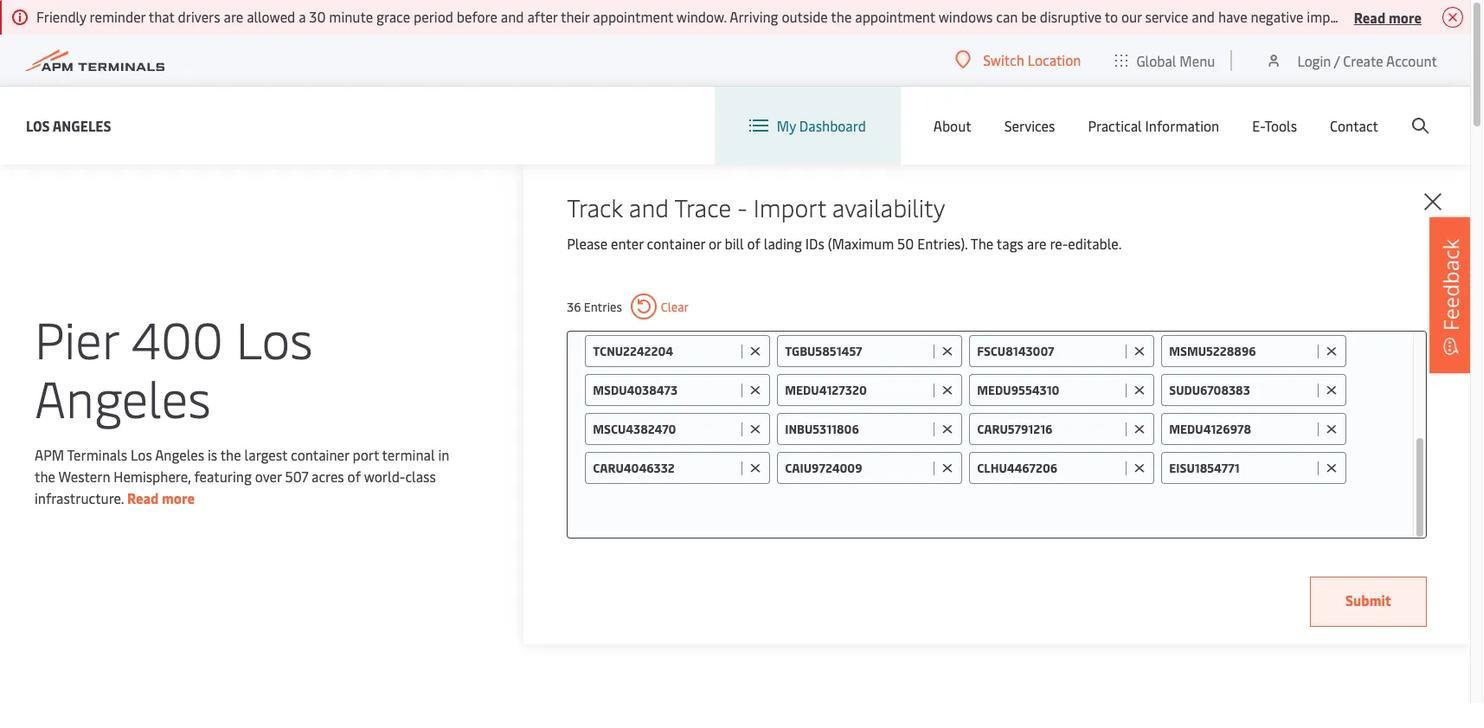 Task type: vqa. For each thing, say whether or not it's contained in the screenshot.
Be
yes



Task type: describe. For each thing, give the bounding box(es) containing it.
tags
[[997, 234, 1024, 253]]

switch
[[984, 50, 1025, 69]]

information
[[1146, 116, 1220, 135]]

read more for the read more link
[[127, 488, 195, 507]]

pier
[[35, 303, 119, 372]]

2 appointment from the left
[[856, 7, 936, 26]]

menu
[[1180, 51, 1216, 70]]

angeles for 400
[[35, 362, 211, 431]]

in
[[438, 445, 450, 464]]

contact
[[1331, 116, 1379, 135]]

feedback
[[1437, 239, 1466, 331]]

entries
[[584, 298, 622, 315]]

close alert image
[[1443, 7, 1464, 28]]

1 horizontal spatial and
[[629, 190, 669, 223]]

practical
[[1089, 116, 1143, 135]]

los for terminals
[[131, 445, 152, 464]]

1 horizontal spatial of
[[748, 234, 761, 253]]

/
[[1335, 51, 1341, 70]]

submit
[[1346, 590, 1392, 610]]

disruptive
[[1040, 7, 1102, 26]]

largest
[[245, 445, 288, 464]]

terminals
[[67, 445, 127, 464]]

their
[[561, 7, 590, 26]]

hemisphere,
[[114, 466, 191, 485]]

ids
[[806, 234, 825, 253]]

2 horizontal spatial the
[[831, 7, 852, 26]]

submit button
[[1311, 577, 1428, 627]]

friendly
[[36, 7, 86, 26]]

account
[[1387, 51, 1438, 70]]

about button
[[934, 87, 972, 164]]

507
[[285, 466, 308, 485]]

36 entries
[[567, 298, 622, 315]]

about
[[934, 116, 972, 135]]

of inside apm terminals los angeles is the largest container port terminal in the western hemisphere, featuring over 507 acres of world-class infrastructure.
[[348, 466, 361, 485]]

services
[[1005, 116, 1056, 135]]

(maximum
[[828, 234, 895, 253]]

global
[[1137, 51, 1177, 70]]

apm
[[35, 445, 64, 464]]

apm terminals los angeles is the largest container port terminal in the western hemisphere, featuring over 507 acres of world-class infrastructure.
[[35, 445, 450, 507]]

to
[[1105, 7, 1119, 26]]

please enter container or bill of lading ids (maximum 50 entries). the tags are re-editable.
[[567, 234, 1122, 253]]

import
[[754, 190, 827, 223]]

that
[[149, 7, 175, 26]]

login / create account link
[[1266, 35, 1438, 86]]

terminal
[[382, 445, 435, 464]]

e-tools
[[1253, 116, 1298, 135]]

los angeles
[[26, 116, 111, 135]]

re-
[[1051, 234, 1069, 253]]

1 horizontal spatial container
[[647, 234, 706, 253]]

enter
[[611, 234, 644, 253]]

read more button
[[1355, 6, 1422, 28]]

container inside apm terminals los angeles is the largest container port terminal in the western hemisphere, featuring over 507 acres of world-class infrastructure.
[[291, 445, 349, 464]]

read for the read more link
[[127, 488, 159, 507]]

who
[[1425, 7, 1451, 26]]

0 horizontal spatial and
[[501, 7, 524, 26]]

track
[[567, 190, 623, 223]]

have
[[1219, 7, 1248, 26]]

login
[[1298, 51, 1332, 70]]

0 vertical spatial angeles
[[53, 116, 111, 135]]

clear
[[661, 298, 689, 315]]

global menu
[[1137, 51, 1216, 70]]

la secondary image
[[85, 441, 388, 700]]

read more link
[[127, 488, 195, 507]]

0 vertical spatial los
[[26, 116, 50, 135]]

location
[[1028, 50, 1082, 69]]

contact button
[[1331, 87, 1379, 164]]

please
[[567, 234, 608, 253]]

negative
[[1251, 7, 1304, 26]]

infrastructure.
[[35, 488, 124, 507]]

2 vertical spatial the
[[35, 466, 55, 485]]

outside
[[782, 7, 828, 26]]

after
[[528, 7, 558, 26]]

global menu button
[[1099, 34, 1233, 86]]

my dashboard button
[[750, 87, 866, 164]]

2 drivers from the left
[[1379, 7, 1422, 26]]

clear button
[[631, 294, 689, 319]]

is
[[208, 445, 217, 464]]

1 horizontal spatial are
[[1027, 234, 1047, 253]]

read more for read more "button"
[[1355, 7, 1422, 26]]



Task type: locate. For each thing, give the bounding box(es) containing it.
0 horizontal spatial drivers
[[178, 7, 220, 26]]

0 horizontal spatial of
[[348, 466, 361, 485]]

1 horizontal spatial read more
[[1355, 7, 1422, 26]]

read for read more "button"
[[1355, 7, 1386, 26]]

container left or
[[647, 234, 706, 253]]

dashboard
[[800, 116, 866, 135]]

of down port on the bottom left
[[348, 466, 361, 485]]

create
[[1344, 51, 1384, 70]]

50
[[898, 234, 914, 253]]

1 vertical spatial angeles
[[35, 362, 211, 431]]

class
[[406, 466, 436, 485]]

1 vertical spatial read more
[[127, 488, 195, 507]]

Entered ID text field
[[593, 343, 738, 359], [978, 343, 1122, 359], [785, 382, 930, 398], [978, 382, 1122, 398], [593, 421, 738, 437], [1170, 421, 1314, 437], [978, 460, 1122, 476], [1170, 460, 1314, 476]]

2 horizontal spatial and
[[1192, 7, 1216, 26]]

read
[[1355, 7, 1386, 26], [127, 488, 159, 507]]

0 horizontal spatial more
[[162, 488, 195, 507]]

are left allowed
[[224, 7, 244, 26]]

0 vertical spatial read more
[[1355, 7, 1422, 26]]

are left re-
[[1027, 234, 1047, 253]]

-
[[738, 190, 748, 223]]

1 drivers from the left
[[178, 7, 220, 26]]

arriving
[[730, 7, 779, 26]]

appointment right their
[[593, 7, 674, 26]]

and left have
[[1192, 7, 1216, 26]]

Entered ID text field
[[785, 343, 930, 359], [1170, 343, 1314, 359], [593, 382, 738, 398], [1170, 382, 1314, 398], [785, 421, 930, 437], [978, 421, 1122, 437], [593, 460, 738, 476], [785, 460, 930, 476]]

service
[[1146, 7, 1189, 26]]

read down hemisphere, on the bottom left of page
[[127, 488, 159, 507]]

arrive
[[1455, 7, 1484, 26]]

my dashboard
[[777, 116, 866, 135]]

1 horizontal spatial the
[[221, 445, 241, 464]]

of
[[748, 234, 761, 253], [348, 466, 361, 485]]

0 vertical spatial the
[[831, 7, 852, 26]]

1 vertical spatial los
[[236, 303, 313, 372]]

appointment
[[593, 7, 674, 26], [856, 7, 936, 26]]

editable.
[[1069, 234, 1122, 253]]

drivers right that
[[178, 7, 220, 26]]

los
[[26, 116, 50, 135], [236, 303, 313, 372], [131, 445, 152, 464]]

0 horizontal spatial los
[[26, 116, 50, 135]]

western
[[58, 466, 110, 485]]

drivers right on at the top right
[[1379, 7, 1422, 26]]

1 appointment from the left
[[593, 7, 674, 26]]

2 vertical spatial angeles
[[155, 445, 204, 464]]

before
[[457, 7, 498, 26]]

over
[[255, 466, 282, 485]]

0 horizontal spatial are
[[224, 7, 244, 26]]

1 horizontal spatial more
[[1389, 7, 1422, 26]]

our
[[1122, 7, 1143, 26]]

or
[[709, 234, 722, 253]]

switch location
[[984, 50, 1082, 69]]

0 vertical spatial more
[[1389, 7, 1422, 26]]

1 vertical spatial are
[[1027, 234, 1047, 253]]

los for 400
[[236, 303, 313, 372]]

port
[[353, 445, 379, 464]]

36
[[567, 298, 581, 315]]

angeles for terminals
[[155, 445, 204, 464]]

minute
[[329, 7, 373, 26]]

period
[[414, 7, 454, 26]]

1 horizontal spatial appointment
[[856, 7, 936, 26]]

30
[[309, 7, 326, 26]]

of right bill
[[748, 234, 761, 253]]

allowed
[[247, 7, 295, 26]]

more down hemisphere, on the bottom left of page
[[162, 488, 195, 507]]

friendly reminder that drivers are allowed a 30 minute grace period before and after their appointment window. arriving outside the appointment windows can be disruptive to our service and have negative impacts on drivers who arrive
[[36, 7, 1484, 26]]

los inside apm terminals los angeles is the largest container port terminal in the western hemisphere, featuring over 507 acres of world-class infrastructure.
[[131, 445, 152, 464]]

1 horizontal spatial drivers
[[1379, 7, 1422, 26]]

practical information button
[[1089, 87, 1220, 164]]

read up login / create account
[[1355, 7, 1386, 26]]

400
[[131, 303, 223, 372]]

and
[[501, 7, 524, 26], [1192, 7, 1216, 26], [629, 190, 669, 223]]

0 horizontal spatial read more
[[127, 488, 195, 507]]

windows
[[939, 7, 993, 26]]

angeles inside apm terminals los angeles is the largest container port terminal in the western hemisphere, featuring over 507 acres of world-class infrastructure.
[[155, 445, 204, 464]]

reminder
[[90, 7, 146, 26]]

on
[[1360, 7, 1376, 26]]

0 horizontal spatial container
[[291, 445, 349, 464]]

the
[[971, 234, 994, 253]]

and up enter
[[629, 190, 669, 223]]

the right outside
[[831, 7, 852, 26]]

pier 400 los angeles
[[35, 303, 313, 431]]

los angeles link
[[26, 115, 111, 136]]

more for read more "button"
[[1389, 7, 1422, 26]]

los inside pier 400 los angeles
[[236, 303, 313, 372]]

impacts
[[1308, 7, 1357, 26]]

0 horizontal spatial read
[[127, 488, 159, 507]]

be
[[1022, 7, 1037, 26]]

0 vertical spatial of
[[748, 234, 761, 253]]

1 vertical spatial of
[[348, 466, 361, 485]]

a
[[299, 7, 306, 26]]

1 horizontal spatial read
[[1355, 7, 1386, 26]]

entries).
[[918, 234, 968, 253]]

track and trace - import availability
[[567, 190, 946, 223]]

appointment left windows
[[856, 7, 936, 26]]

acres
[[312, 466, 344, 485]]

more inside "button"
[[1389, 7, 1422, 26]]

the down apm
[[35, 466, 55, 485]]

0 vertical spatial read
[[1355, 7, 1386, 26]]

e-
[[1253, 116, 1265, 135]]

1 vertical spatial more
[[162, 488, 195, 507]]

grace
[[377, 7, 411, 26]]

0 vertical spatial container
[[647, 234, 706, 253]]

1 vertical spatial the
[[221, 445, 241, 464]]

window.
[[677, 7, 727, 26]]

2 horizontal spatial los
[[236, 303, 313, 372]]

tools
[[1265, 116, 1298, 135]]

login / create account
[[1298, 51, 1438, 70]]

read more down hemisphere, on the bottom left of page
[[127, 488, 195, 507]]

more
[[1389, 7, 1422, 26], [162, 488, 195, 507]]

services button
[[1005, 87, 1056, 164]]

drivers
[[178, 7, 220, 26], [1379, 7, 1422, 26]]

can
[[997, 7, 1018, 26]]

angeles inside pier 400 los angeles
[[35, 362, 211, 431]]

0 vertical spatial are
[[224, 7, 244, 26]]

more left "who"
[[1389, 7, 1422, 26]]

featuring
[[194, 466, 252, 485]]

1 vertical spatial read
[[127, 488, 159, 507]]

2 vertical spatial los
[[131, 445, 152, 464]]

1 vertical spatial container
[[291, 445, 349, 464]]

bill
[[725, 234, 744, 253]]

switch location button
[[956, 50, 1082, 69]]

practical information
[[1089, 116, 1220, 135]]

more for the read more link
[[162, 488, 195, 507]]

e-tools button
[[1253, 87, 1298, 164]]

are
[[224, 7, 244, 26], [1027, 234, 1047, 253]]

read inside "button"
[[1355, 7, 1386, 26]]

the right the is
[[221, 445, 241, 464]]

lading
[[764, 234, 802, 253]]

angeles
[[53, 116, 111, 135], [35, 362, 211, 431], [155, 445, 204, 464]]

and left the after
[[501, 7, 524, 26]]

availability
[[833, 190, 946, 223]]

1 horizontal spatial los
[[131, 445, 152, 464]]

read more
[[1355, 7, 1422, 26], [127, 488, 195, 507]]

my
[[777, 116, 796, 135]]

0 horizontal spatial appointment
[[593, 7, 674, 26]]

0 horizontal spatial the
[[35, 466, 55, 485]]

read more up login / create account
[[1355, 7, 1422, 26]]

trace
[[675, 190, 732, 223]]

container up acres
[[291, 445, 349, 464]]



